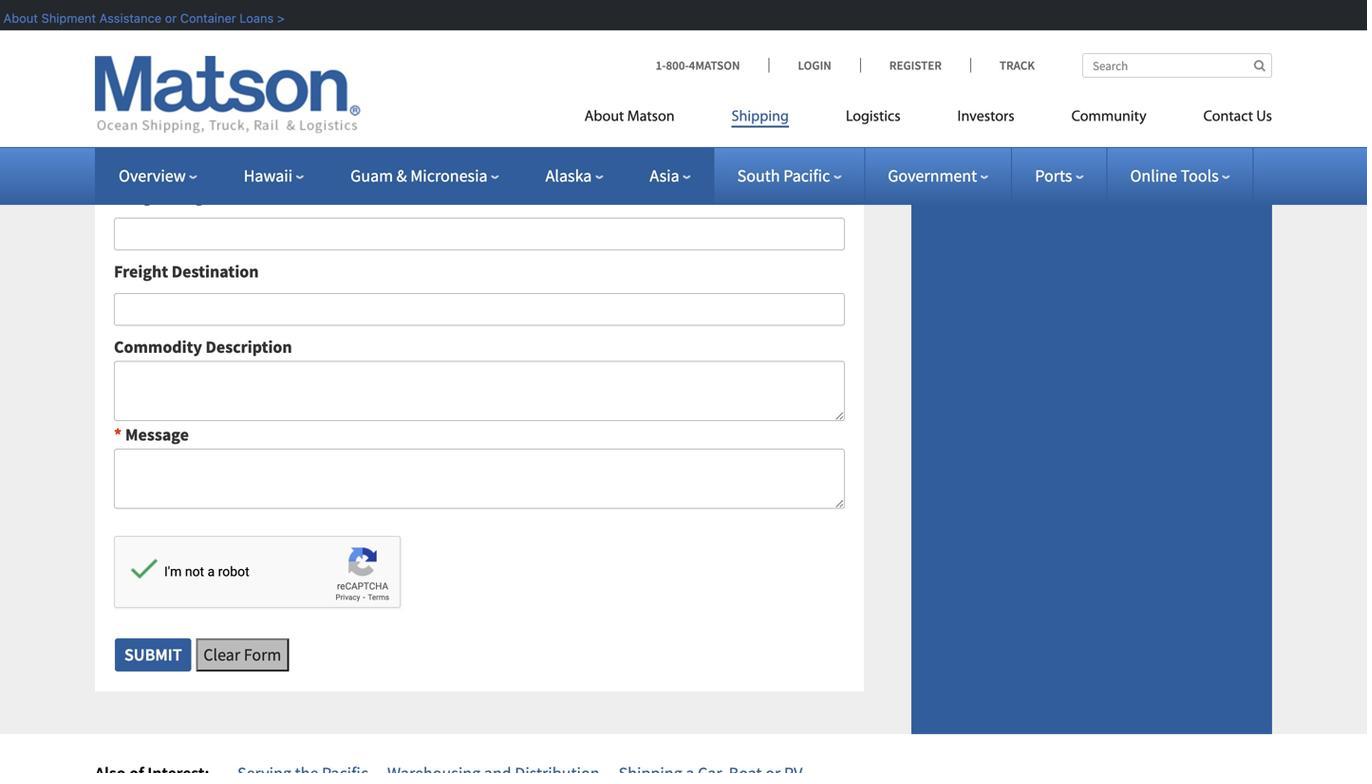 Task type: locate. For each thing, give the bounding box(es) containing it.
1 * from the top
[[114, 34, 122, 56]]

1 freight from the top
[[114, 186, 168, 207]]

about matson link
[[584, 100, 703, 139]]

pacific
[[784, 165, 830, 187]]

hawaii
[[244, 165, 293, 187]]

origin
[[172, 186, 218, 207]]

freight left destination
[[114, 261, 168, 283]]

register link
[[860, 57, 970, 73]]

1-800-4matson
[[656, 57, 740, 73]]

register
[[889, 57, 942, 73]]

section
[[888, 0, 1296, 735]]

2 * from the top
[[114, 424, 122, 446]]

800-
[[666, 57, 689, 73]]

message
[[125, 424, 189, 446]]

login
[[798, 57, 832, 73]]

online
[[1130, 165, 1177, 187]]

*
[[114, 34, 122, 56], [114, 424, 122, 446]]

* for message
[[114, 424, 122, 446]]

phone
[[125, 34, 173, 56]]

1-
[[656, 57, 666, 73]]

freight destination
[[114, 261, 259, 283]]

None reset field
[[196, 639, 289, 672]]

about matson
[[584, 110, 675, 125]]

blue matson logo with ocean, shipping, truck, rail and logistics written beneath it. image
[[95, 56, 361, 134]]

community link
[[1043, 100, 1175, 139]]

alaska
[[546, 165, 592, 187]]

contact us
[[1204, 110, 1272, 125]]

alaska link
[[546, 165, 603, 187]]

None button
[[114, 638, 192, 673]]

commodity
[[114, 337, 202, 358]]

0 vertical spatial *
[[114, 34, 122, 56]]

0 vertical spatial freight
[[114, 186, 168, 207]]

micronesia
[[410, 165, 488, 187]]

ports link
[[1035, 165, 1084, 187]]

logistics
[[846, 110, 901, 125]]

destination
[[172, 261, 259, 283]]

commodity description
[[114, 337, 292, 358]]

Search search field
[[1082, 53, 1272, 78]]

search image
[[1254, 59, 1266, 72]]

1 vertical spatial *
[[114, 424, 122, 446]]

description
[[206, 337, 292, 358]]

contact
[[1204, 110, 1253, 125]]

online tools
[[1130, 165, 1219, 187]]

None text field
[[114, 67, 845, 100], [114, 293, 845, 326], [114, 67, 845, 100], [114, 293, 845, 326]]

south pacific
[[737, 165, 830, 187]]

investors
[[958, 110, 1015, 125]]

None search field
[[1082, 53, 1272, 78]]

freight
[[114, 186, 168, 207], [114, 261, 168, 283]]

* left "phone" at the left top
[[114, 34, 122, 56]]

1 vertical spatial freight
[[114, 261, 168, 283]]

us
[[1257, 110, 1272, 125]]

None text field
[[114, 218, 845, 251], [114, 361, 845, 422], [114, 449, 845, 509], [114, 218, 845, 251], [114, 361, 845, 422], [114, 449, 845, 509]]

2 freight from the top
[[114, 261, 168, 283]]

&
[[397, 165, 407, 187]]

* left message
[[114, 424, 122, 446]]

contact us link
[[1175, 100, 1272, 139]]

1-800-4matson link
[[656, 57, 769, 73]]

freight left origin
[[114, 186, 168, 207]]

login link
[[769, 57, 860, 73]]



Task type: vqa. For each thing, say whether or not it's contained in the screenshot.
is,
no



Task type: describe. For each thing, give the bounding box(es) containing it.
freight origin
[[114, 186, 218, 207]]

track link
[[970, 57, 1035, 73]]

freight for freight destination
[[114, 261, 168, 283]]

Commodity Description text field
[[114, 142, 845, 175]]

guam & micronesia link
[[351, 165, 499, 187]]

hawaii link
[[244, 165, 304, 187]]

shipping link
[[703, 100, 817, 139]]

overview
[[119, 165, 186, 187]]

track
[[1000, 57, 1035, 73]]

government link
[[888, 165, 989, 187]]

number
[[177, 34, 238, 56]]

government
[[888, 165, 977, 187]]

* phone number
[[114, 34, 238, 56]]

asia
[[650, 165, 679, 187]]

south pacific link
[[737, 165, 842, 187]]

top menu navigation
[[584, 100, 1272, 139]]

tools
[[1181, 165, 1219, 187]]

guam
[[351, 165, 393, 187]]

overview link
[[119, 165, 197, 187]]

investors link
[[929, 100, 1043, 139]]

guam & micronesia
[[351, 165, 488, 187]]

online tools link
[[1130, 165, 1230, 187]]

south
[[737, 165, 780, 187]]

freight for freight origin
[[114, 186, 168, 207]]

matson
[[627, 110, 675, 125]]

community
[[1072, 110, 1147, 125]]

shipping
[[732, 110, 789, 125]]

Organization text field
[[114, 0, 845, 24]]

* for phone number
[[114, 34, 122, 56]]

* message
[[114, 424, 189, 446]]

ports
[[1035, 165, 1072, 187]]

4matson
[[689, 57, 740, 73]]

about
[[584, 110, 624, 125]]

asia link
[[650, 165, 691, 187]]

logistics link
[[817, 100, 929, 139]]

email
[[114, 110, 157, 131]]



